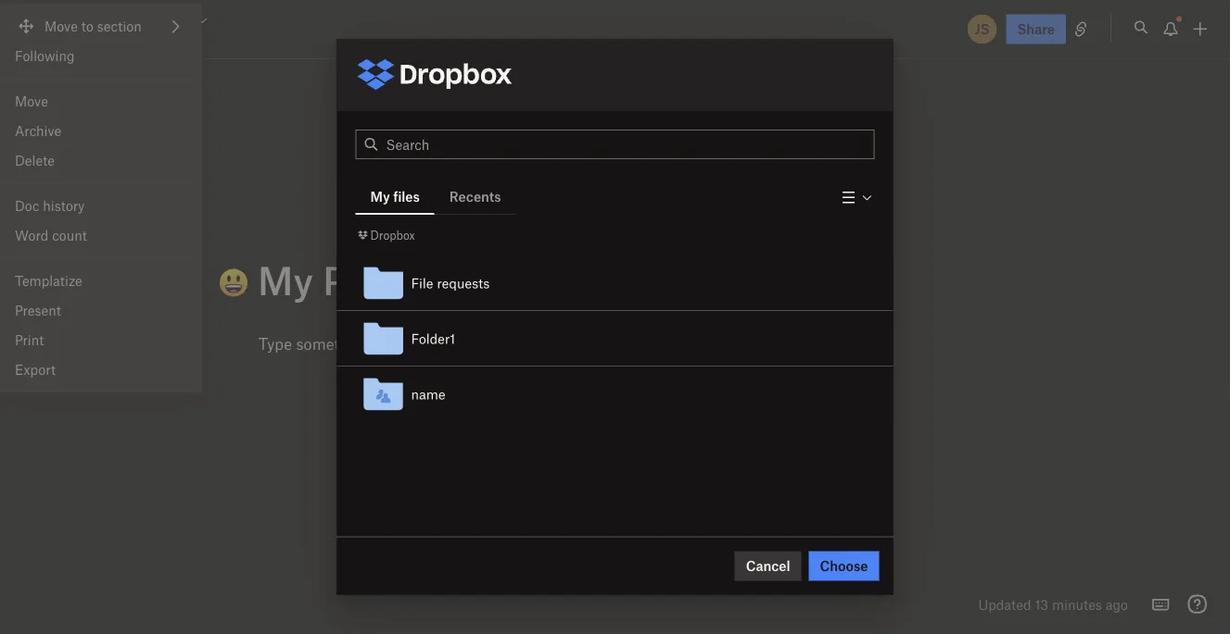 Task type: describe. For each thing, give the bounding box(es) containing it.
move
[[15, 93, 48, 109]]

updated 13 minutes ago
[[978, 597, 1128, 613]]

share button
[[1006, 14, 1066, 44]]

updated
[[978, 597, 1031, 613]]

js button
[[965, 13, 999, 46]]

export
[[15, 362, 56, 378]]

my paper doc link
[[67, 9, 169, 30]]

1 horizontal spatial doc
[[436, 257, 503, 304]]

my files tab
[[355, 178, 435, 214]]

2 vertical spatial my
[[258, 257, 313, 304]]

menu containing following
[[0, 4, 201, 392]]

Search text field
[[386, 131, 874, 159]]

doc
[[15, 198, 39, 214]]

dropbox for top the dropbox link
[[82, 35, 126, 49]]

delete button
[[0, 146, 201, 176]]

delete
[[15, 152, 55, 169]]

type
[[258, 335, 292, 354]]

my inside tab
[[370, 188, 390, 204]]

paper inside heading
[[323, 257, 427, 304]]

following
[[15, 48, 75, 64]]

name
[[411, 387, 445, 403]]

print
[[15, 332, 44, 348]]

ago
[[1106, 597, 1128, 613]]

print button
[[0, 326, 201, 355]]

present button
[[0, 296, 201, 326]]

0 horizontal spatial my paper doc
[[82, 12, 169, 28]]

word count button
[[0, 221, 201, 251]]

folder1
[[411, 331, 455, 347]]

my files
[[370, 188, 420, 204]]

file
[[411, 275, 433, 292]]

doc history
[[15, 198, 85, 214]]

to
[[375, 335, 389, 354]]

move button
[[0, 87, 201, 116]]

archive
[[15, 123, 61, 139]]

grinning face with big eyes image
[[67, 13, 82, 28]]

share
[[1017, 21, 1055, 37]]

minutes
[[1052, 597, 1102, 613]]

0 vertical spatial dropbox link
[[67, 33, 126, 52]]

folder1 button
[[355, 311, 893, 367]]



Task type: vqa. For each thing, say whether or not it's contained in the screenshot.
folder settings image
no



Task type: locate. For each thing, give the bounding box(es) containing it.
paper
[[108, 12, 143, 28], [323, 257, 427, 304]]

0 vertical spatial doc
[[147, 12, 169, 28]]

13
[[1035, 597, 1048, 613]]

my right "grinning face with big eyes" icon
[[85, 12, 104, 28]]

1 vertical spatial paper
[[323, 257, 427, 304]]

started
[[419, 335, 470, 354]]

0 horizontal spatial doc
[[147, 12, 169, 28]]

recents
[[449, 188, 501, 204]]

history
[[43, 198, 85, 214]]

present
[[15, 303, 61, 319]]

file requests
[[411, 275, 490, 292]]

requests
[[437, 275, 490, 292]]

1 horizontal spatial paper
[[323, 257, 427, 304]]

doc
[[147, 12, 169, 28], [436, 257, 503, 304]]

paper up following button
[[108, 12, 143, 28]]

1 horizontal spatial my paper doc
[[248, 257, 503, 304]]

choose
[[820, 558, 868, 575]]

dropbox link down my files
[[355, 226, 415, 245]]

my paper doc
[[82, 12, 169, 28], [248, 257, 503, 304]]

1 vertical spatial dropbox link
[[355, 226, 415, 245]]

1 horizontal spatial my
[[258, 257, 313, 304]]

tab list containing my files
[[355, 178, 516, 215]]

doc history button
[[0, 191, 201, 221]]

templatize
[[15, 273, 82, 289]]

1 vertical spatial my paper doc
[[248, 257, 503, 304]]

word count
[[15, 227, 87, 244]]

files
[[393, 188, 420, 204]]

dropbox link down "grinning face with big eyes" icon
[[67, 33, 126, 52]]

name button
[[355, 367, 893, 423]]

1 horizontal spatial dropbox
[[370, 228, 415, 242]]

😃
[[179, 259, 216, 306]]

cancel
[[746, 558, 790, 575]]

1 vertical spatial doc
[[436, 257, 503, 304]]

dropbox
[[82, 35, 126, 49], [370, 228, 415, 242]]

0 horizontal spatial dropbox link
[[67, 33, 126, 52]]

heading
[[179, 257, 943, 306]]

doc right file
[[436, 257, 503, 304]]

my left files
[[370, 188, 390, 204]]

get
[[393, 335, 415, 354]]

1 horizontal spatial dropbox link
[[355, 226, 415, 245]]

my up type
[[258, 257, 313, 304]]

dropbox down my files
[[370, 228, 415, 242]]

my
[[85, 12, 104, 28], [370, 188, 390, 204], [258, 257, 313, 304]]

2 horizontal spatial my
[[370, 188, 390, 204]]

tab list
[[355, 178, 516, 215]]

menu
[[0, 4, 201, 392]]

dropbox link
[[67, 33, 126, 52], [355, 226, 415, 245]]

word
[[15, 227, 49, 244]]

0 vertical spatial my paper doc
[[82, 12, 169, 28]]

row group containing file requests
[[337, 255, 893, 423]]

0 vertical spatial paper
[[108, 12, 143, 28]]

following button
[[0, 41, 201, 71]]

cancel button
[[735, 552, 801, 582]]

something
[[296, 335, 371, 354]]

my paper doc up "to"
[[248, 257, 503, 304]]

recents tab
[[435, 178, 516, 214]]

dropbox for the dropbox link to the bottom
[[370, 228, 415, 242]]

doc up following button
[[147, 12, 169, 28]]

dropbox down my paper doc link
[[82, 35, 126, 49]]

js
[[975, 21, 989, 37]]

type something to get started
[[258, 335, 470, 354]]

archive button
[[0, 116, 201, 146]]

my paper doc up following button
[[82, 12, 169, 28]]

1 vertical spatial my
[[370, 188, 390, 204]]

heading containing my paper doc
[[179, 257, 943, 306]]

count
[[52, 227, 87, 244]]

0 vertical spatial my
[[85, 12, 104, 28]]

file requests button
[[355, 256, 893, 311]]

row group
[[337, 255, 893, 423]]

templatize button
[[0, 266, 201, 296]]

export button
[[0, 355, 201, 385]]

0 horizontal spatial dropbox
[[82, 35, 126, 49]]

0 horizontal spatial my
[[85, 12, 104, 28]]

0 horizontal spatial paper
[[108, 12, 143, 28]]

1 vertical spatial dropbox
[[370, 228, 415, 242]]

0 vertical spatial dropbox
[[82, 35, 126, 49]]

choose button
[[809, 552, 879, 582]]

paper up "to"
[[323, 257, 427, 304]]



